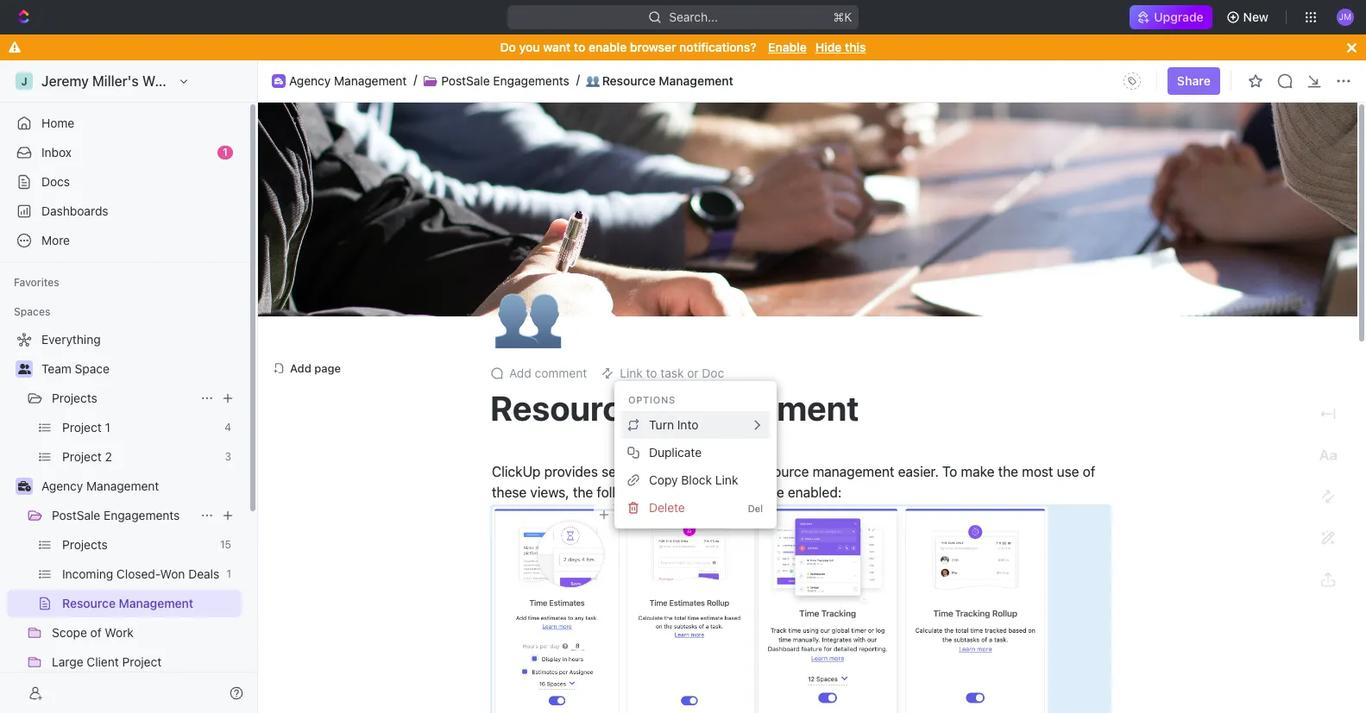 Task type: vqa. For each thing, say whether or not it's contained in the screenshot.
make
yes



Task type: locate. For each thing, give the bounding box(es) containing it.
0 horizontal spatial the
[[573, 485, 593, 501]]

to
[[574, 40, 585, 54]]

engagements
[[493, 73, 569, 88], [104, 508, 180, 523]]

home link
[[7, 110, 242, 137]]

tree containing team space
[[7, 326, 242, 714]]

add left page at left
[[290, 361, 311, 375]]

favorites button
[[7, 273, 66, 293]]

make up should
[[717, 464, 750, 480]]

1 vertical spatial business time image
[[18, 482, 31, 492]]

of
[[1083, 464, 1095, 480]]

0 vertical spatial engagements
[[493, 73, 569, 88]]

0 horizontal spatial agency
[[41, 479, 83, 494]]

search...
[[669, 9, 718, 24]]

make
[[717, 464, 750, 480], [961, 464, 995, 480]]

that
[[688, 464, 713, 480]]

turn into
[[649, 418, 699, 432]]

enabled:
[[788, 485, 842, 501]]

the left most
[[998, 464, 1018, 480]]

projects
[[52, 391, 97, 406]]

notifications?
[[679, 40, 756, 54]]

add
[[290, 361, 311, 375], [509, 366, 531, 381]]

0 horizontal spatial postsale engagements
[[52, 508, 180, 523]]

0 vertical spatial postsale engagements
[[441, 73, 569, 88]]

agency management inside agency management 'link'
[[41, 479, 159, 494]]

0 horizontal spatial add
[[290, 361, 311, 375]]

0 horizontal spatial agency management
[[41, 479, 159, 494]]

management inside "sidebar" navigation
[[86, 479, 159, 494]]

0 vertical spatial business time image
[[274, 77, 283, 84]]

0 vertical spatial agency management
[[289, 73, 407, 88]]

1 vertical spatial postsale engagements link
[[52, 502, 193, 530]]

copy
[[649, 473, 678, 488]]

to
[[942, 464, 957, 480]]

1 horizontal spatial postsale engagements link
[[441, 73, 569, 88]]

resource down comment
[[490, 388, 641, 428]]

1 horizontal spatial engagements
[[493, 73, 569, 88]]

0 vertical spatial resource
[[602, 73, 656, 88]]

1 vertical spatial postsale engagements
[[52, 508, 180, 523]]

0 horizontal spatial engagements
[[104, 508, 180, 523]]

1 vertical spatial the
[[573, 485, 593, 501]]

agency inside "sidebar" navigation
[[41, 479, 83, 494]]

user group image
[[18, 364, 31, 375]]

1 horizontal spatial postsale
[[441, 73, 490, 88]]

postsale engagements link
[[441, 73, 569, 88], [52, 502, 193, 530]]

1 vertical spatial postsale
[[52, 508, 100, 523]]

business time image inside "sidebar" navigation
[[18, 482, 31, 492]]

agency management
[[289, 73, 407, 88], [41, 479, 159, 494]]

1 vertical spatial agency management link
[[41, 473, 238, 501]]

views
[[650, 464, 685, 480]]

engagements inside "sidebar" navigation
[[104, 508, 180, 523]]

1 vertical spatial engagements
[[104, 508, 180, 523]]

1 horizontal spatial make
[[961, 464, 995, 480]]

1 horizontal spatial agency management link
[[289, 73, 407, 88]]

business time image
[[274, 77, 283, 84], [18, 482, 31, 492]]

1 horizontal spatial the
[[998, 464, 1018, 480]]

clickapps link
[[656, 485, 719, 501]]

agency management for agency management 'link' within "sidebar" navigation
[[41, 479, 159, 494]]

⌘k
[[833, 9, 852, 24]]

resource
[[754, 464, 809, 480]]

add left comment
[[509, 366, 531, 381]]

resource right 👥
[[602, 73, 656, 88]]

resource
[[602, 73, 656, 88], [490, 388, 641, 428]]

0 horizontal spatial postsale engagements link
[[52, 502, 193, 530]]

the
[[998, 464, 1018, 480], [573, 485, 593, 501]]

management
[[334, 73, 407, 88], [659, 73, 733, 88], [648, 388, 859, 428], [86, 479, 159, 494]]

clickapps should be enabled:
[[656, 485, 842, 501]]

into
[[677, 418, 699, 432]]

postsale engagements
[[441, 73, 569, 88], [52, 508, 180, 523]]

following
[[597, 485, 653, 501]]

add for add comment
[[509, 366, 531, 381]]

copy block link
[[649, 473, 738, 488]]

1 horizontal spatial agency
[[289, 73, 331, 88]]

agency management link inside "sidebar" navigation
[[41, 473, 238, 501]]

copy block link button
[[621, 467, 770, 494]]

engagements for right postsale engagements "link"
[[493, 73, 569, 88]]

agency management link
[[289, 73, 407, 88], [41, 473, 238, 501]]

1 vertical spatial agency
[[41, 479, 83, 494]]

duplicate button
[[621, 439, 770, 467]]

link
[[715, 473, 738, 488]]

do you want to enable browser notifications? enable hide this
[[500, 40, 866, 54]]

1 horizontal spatial business time image
[[274, 77, 283, 84]]

you
[[519, 40, 540, 54]]

0 vertical spatial agency
[[289, 73, 331, 88]]

the down provides
[[573, 485, 593, 501]]

tree inside "sidebar" navigation
[[7, 326, 242, 714]]

0 horizontal spatial business time image
[[18, 482, 31, 492]]

spaces
[[14, 305, 50, 318]]

these
[[492, 485, 527, 501]]

0 vertical spatial postsale engagements link
[[441, 73, 569, 88]]

clickup provides several views that make resource management easier. to make the most use of these views, the following
[[492, 464, 1099, 501]]

👥 resource management
[[586, 73, 733, 88]]

1 horizontal spatial agency management
[[289, 73, 407, 88]]

tree
[[7, 326, 242, 714]]

projects link
[[52, 385, 193, 412]]

0 horizontal spatial agency management link
[[41, 473, 238, 501]]

1 horizontal spatial add
[[509, 366, 531, 381]]

several
[[602, 464, 646, 480]]

agency
[[289, 73, 331, 88], [41, 479, 83, 494]]

do
[[500, 40, 516, 54]]

most
[[1022, 464, 1053, 480]]

new button
[[1219, 3, 1279, 31]]

make right to
[[961, 464, 995, 480]]

0 horizontal spatial postsale
[[52, 508, 100, 523]]

0 horizontal spatial make
[[717, 464, 750, 480]]

this
[[845, 40, 866, 54]]

postsale
[[441, 73, 490, 88], [52, 508, 100, 523]]

postsale engagements link inside "sidebar" navigation
[[52, 502, 193, 530]]

1 vertical spatial agency management
[[41, 479, 159, 494]]



Task type: describe. For each thing, give the bounding box(es) containing it.
👥
[[586, 74, 600, 88]]

sidebar navigation
[[0, 60, 258, 714]]

1 vertical spatial resource
[[490, 388, 641, 428]]

duplicate
[[649, 445, 702, 460]]

0 vertical spatial postsale
[[441, 73, 490, 88]]

business time image for agency management 'link' to the top
[[274, 77, 283, 84]]

turn
[[649, 418, 674, 432]]

1 horizontal spatial postsale engagements
[[441, 73, 569, 88]]

should
[[723, 485, 765, 501]]

agency management for agency management 'link' to the top
[[289, 73, 407, 88]]

business time image for agency management 'link' within "sidebar" navigation
[[18, 482, 31, 492]]

share
[[1177, 73, 1211, 88]]

docs link
[[7, 168, 242, 196]]

page
[[314, 361, 341, 375]]

team space link
[[41, 356, 238, 383]]

space
[[75, 362, 109, 376]]

team
[[41, 362, 71, 376]]

inbox
[[41, 145, 72, 160]]

agency for agency management 'link' to the top
[[289, 73, 331, 88]]

delete
[[649, 500, 685, 515]]

enable
[[768, 40, 807, 54]]

want
[[543, 40, 571, 54]]

comment
[[535, 366, 587, 381]]

add page
[[290, 361, 341, 375]]

hide
[[815, 40, 842, 54]]

turn into button
[[621, 412, 770, 439]]

1 make from the left
[[717, 464, 750, 480]]

docs
[[41, 174, 70, 189]]

engagements for postsale engagements "link" inside the "sidebar" navigation
[[104, 508, 180, 523]]

be
[[768, 485, 784, 501]]

new
[[1243, 9, 1269, 24]]

clickapps
[[656, 485, 719, 501]]

postsale engagements inside "sidebar" navigation
[[52, 508, 180, 523]]

postsale inside "sidebar" navigation
[[52, 508, 100, 523]]

enable
[[589, 40, 627, 54]]

home
[[41, 116, 74, 130]]

easier.
[[898, 464, 939, 480]]

1
[[223, 146, 228, 159]]

0 vertical spatial the
[[998, 464, 1018, 480]]

dashboards link
[[7, 198, 242, 225]]

use
[[1057, 464, 1079, 480]]

add for add page
[[290, 361, 311, 375]]

browser
[[630, 40, 676, 54]]

resource management
[[490, 388, 859, 428]]

provides
[[544, 464, 598, 480]]

clickup
[[492, 464, 541, 480]]

add comment
[[509, 366, 587, 381]]

dashboards
[[41, 204, 108, 218]]

upgrade link
[[1130, 5, 1212, 29]]

management
[[813, 464, 894, 480]]

2 make from the left
[[961, 464, 995, 480]]

0 vertical spatial agency management link
[[289, 73, 407, 88]]

favorites
[[14, 276, 59, 289]]

agency for agency management 'link' within "sidebar" navigation
[[41, 479, 83, 494]]

del
[[748, 503, 763, 514]]

upgrade
[[1154, 9, 1203, 24]]

views,
[[530, 485, 569, 501]]

options
[[628, 394, 676, 406]]

team space
[[41, 362, 109, 376]]

block
[[681, 473, 712, 488]]



